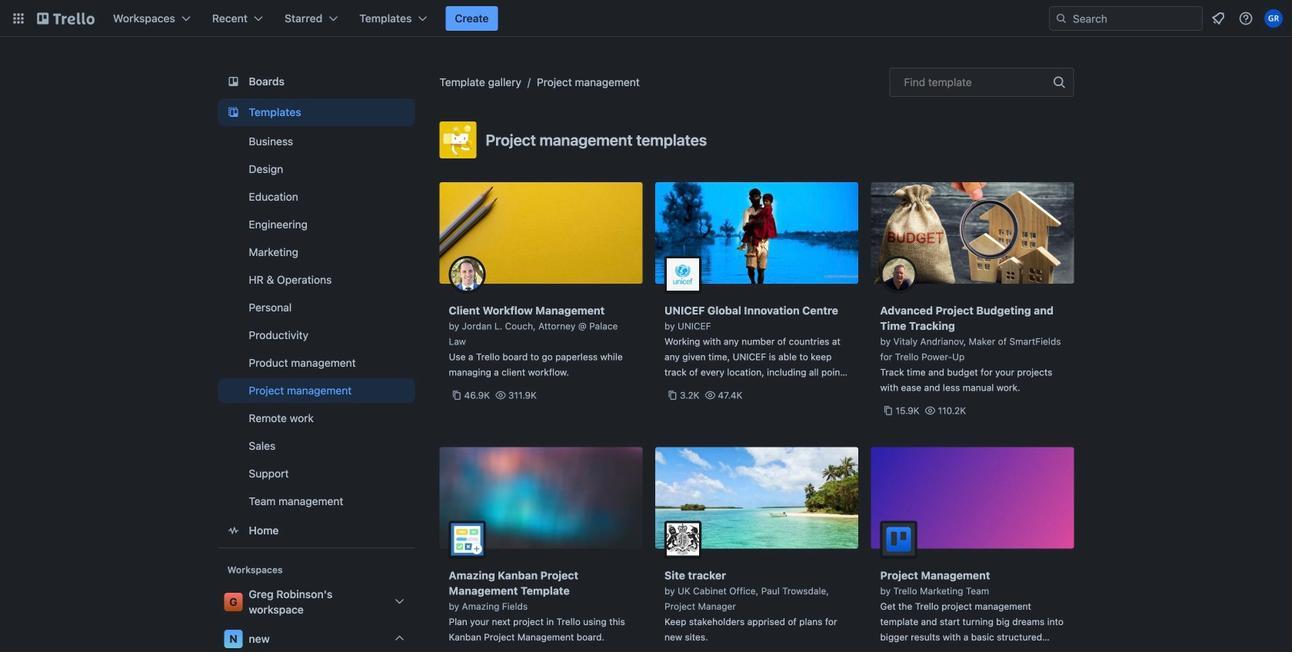 Task type: locate. For each thing, give the bounding box(es) containing it.
uk cabinet office, paul trowsdale, project manager image
[[665, 521, 702, 558]]

trello marketing team image
[[880, 521, 917, 558]]

amazing fields image
[[449, 521, 486, 558]]

project management icon image
[[440, 122, 477, 158]]

greg robinson (gregrobinson96) image
[[1265, 9, 1283, 28]]

board image
[[224, 72, 243, 91]]

None field
[[890, 68, 1074, 97]]

template board image
[[224, 103, 243, 122]]

primary element
[[0, 0, 1292, 37]]



Task type: describe. For each thing, give the bounding box(es) containing it.
vitaly andrianov, maker of smartfields for trello power-up image
[[880, 256, 917, 293]]

back to home image
[[37, 6, 95, 31]]

jordan l. couch, attorney @ palace law image
[[449, 256, 486, 293]]

unicef image
[[665, 256, 702, 293]]

search image
[[1056, 12, 1068, 25]]

0 notifications image
[[1209, 9, 1228, 28]]

open information menu image
[[1239, 11, 1254, 26]]

Search field
[[1068, 7, 1202, 30]]

home image
[[224, 522, 243, 540]]



Task type: vqa. For each thing, say whether or not it's contained in the screenshot.
goals.
no



